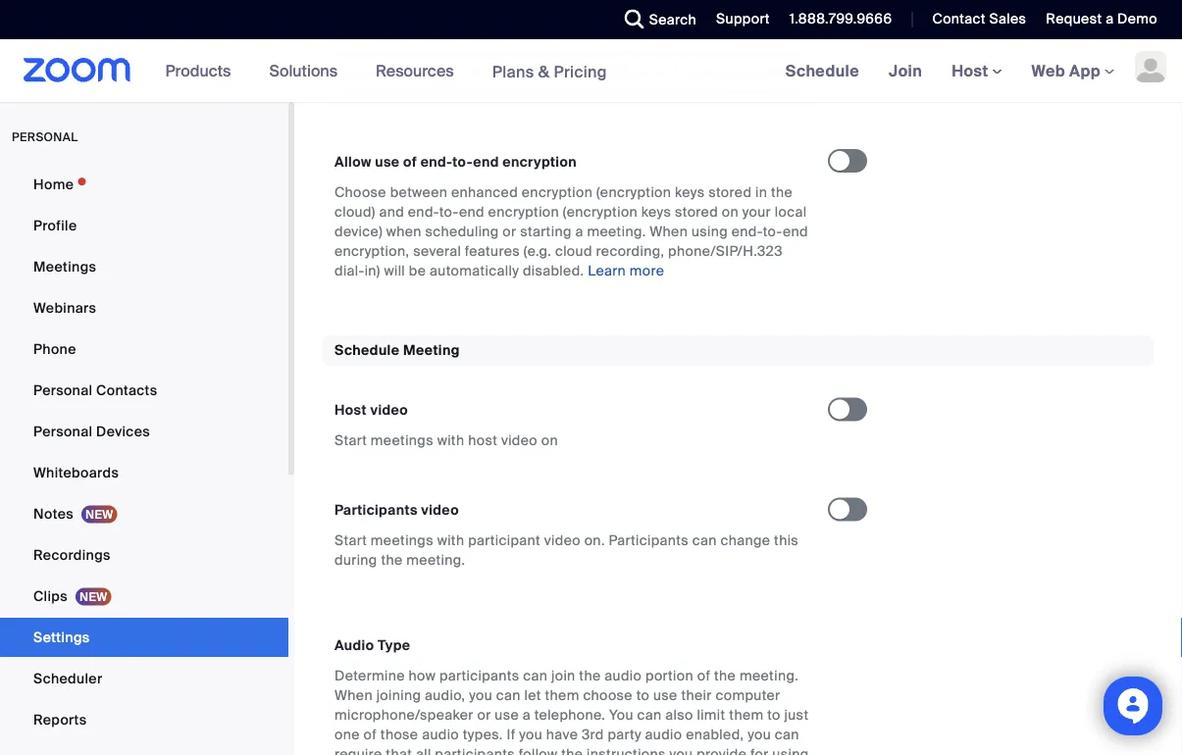 Task type: locate. For each thing, give the bounding box(es) containing it.
0 horizontal spatial host
[[334, 401, 367, 419]]

1 vertical spatial stored
[[675, 203, 718, 221]]

personal up personal devices
[[33, 381, 93, 399]]

1 horizontal spatial by
[[578, 44, 593, 62]]

0 vertical spatial for
[[523, 83, 541, 101]]

audio type
[[334, 637, 411, 655]]

keys up recording,
[[641, 203, 671, 221]]

for right the provide
[[750, 746, 769, 755]]

determine for determine whether users from specific regions or countries can join meetings/webinars on your account by adding them to your approved list or blocked list. blocking regions may limit crc, dial-in, call me, and invite by phone options for participants joining from those regions.
[[334, 24, 405, 42]]

between
[[390, 183, 448, 201]]

them up "telephone."
[[545, 687, 579, 705]]

2 horizontal spatial of
[[697, 667, 710, 685]]

join inside determine how participants can join the audio portion of the meeting. when joining audio, you can let them choose to use their computer microphone/speaker or use a telephone. you can also limit them to just one of those audio types. if you have 3rd party audio enabled, you can require that all participants follow the instructions you provide for u
[[551, 667, 575, 685]]

during
[[334, 551, 377, 569]]

and
[[334, 83, 360, 101], [379, 203, 404, 221]]

product information navigation
[[151, 39, 622, 103]]

2 vertical spatial to
[[767, 706, 781, 724]]

a left demo
[[1106, 10, 1114, 28]]

learn
[[588, 262, 626, 280]]

1 horizontal spatial a
[[575, 222, 583, 240]]

1 horizontal spatial from
[[677, 83, 708, 101]]

2 personal from the top
[[33, 422, 93, 440]]

can up approved
[[737, 24, 761, 42]]

from
[[507, 24, 538, 42], [677, 83, 708, 101]]

follow
[[519, 746, 558, 755]]

2 horizontal spatial on
[[722, 203, 739, 221]]

type
[[378, 637, 411, 655]]

0 horizontal spatial from
[[507, 24, 538, 42]]

1 meetings from the top
[[371, 432, 433, 450]]

schedule meeting element
[[323, 336, 1154, 755]]

meeting. up computer
[[740, 667, 799, 685]]

0 vertical spatial by
[[578, 44, 593, 62]]

0 horizontal spatial regions
[[531, 63, 582, 82]]

schedule inside 'element'
[[334, 342, 400, 360]]

1 vertical spatial by
[[403, 83, 419, 101]]

(e.g.
[[524, 242, 551, 260]]

1 vertical spatial and
[[379, 203, 404, 221]]

to- down local in the right of the page
[[763, 222, 783, 240]]

1 vertical spatial determine
[[334, 667, 405, 685]]

use up if
[[495, 706, 519, 724]]

1 vertical spatial (encryption
[[563, 203, 638, 221]]

the inside choose between enhanced encryption (encryption keys stored in the cloud) and end-to-end encryption (encryption keys stored on your local device) when scheduling or starting a meeting. when using end-to-end encryption, several features (e.g. cloud recording, phone/sip/h.323 dial-in) will be automatically disabled.
[[771, 183, 793, 201]]

on.
[[584, 532, 605, 550]]

host down schedule meeting
[[334, 401, 367, 419]]

on down the users
[[467, 44, 484, 62]]

can left change
[[692, 532, 717, 550]]

to down countries
[[685, 44, 698, 62]]

on inside choose between enhanced encryption (encryption keys stored in the cloud) and end-to-end encryption (encryption keys stored on your local device) when scheduling or starting a meeting. when using end-to-end encryption, several features (e.g. cloud recording, phone/sip/h.323 dial-in) will be automatically disabled.
[[722, 203, 739, 221]]

banner
[[0, 39, 1182, 103]]

can up let
[[523, 667, 548, 685]]

to- up enhanced
[[452, 153, 473, 171]]

by down blocked at the top of the page
[[403, 83, 419, 101]]

to- up scheduling
[[439, 203, 459, 221]]

phone down webinars
[[33, 340, 76, 358]]

end down local in the right of the page
[[783, 222, 808, 240]]

be
[[409, 262, 426, 280]]

1 horizontal spatial regions
[[599, 24, 649, 42]]

phone down the list.
[[422, 83, 465, 101]]

can left let
[[496, 687, 521, 705]]

0 vertical spatial start
[[334, 432, 367, 450]]

0 vertical spatial to
[[685, 44, 698, 62]]

0 horizontal spatial your
[[487, 44, 516, 62]]

1 horizontal spatial those
[[712, 83, 750, 101]]

0 horizontal spatial joining
[[376, 687, 421, 705]]

to left just
[[767, 706, 781, 724]]

host inside meetings navigation
[[952, 60, 992, 81]]

for down & on the left of the page
[[523, 83, 541, 101]]

personal up whiteboards
[[33, 422, 93, 440]]

1 horizontal spatial join
[[765, 24, 789, 42]]

clips
[[33, 587, 68, 605]]

0 vertical spatial from
[[507, 24, 538, 42]]

0 vertical spatial with
[[437, 432, 464, 450]]

1 vertical spatial participants
[[439, 667, 519, 685]]

1.888.799.9666
[[789, 10, 892, 28]]

meeting. inside start meetings with participant video on. participants can change this during the meeting.
[[406, 551, 465, 569]]

schedule meeting
[[334, 342, 460, 360]]

1 vertical spatial meeting.
[[406, 551, 465, 569]]

the right the during
[[381, 551, 403, 569]]

can inside determine whether users from specific regions or countries can join meetings/webinars on your account by adding them to your approved list or blocked list. blocking regions may limit crc, dial-in, call me, and invite by phone options for participants joining from those regions.
[[737, 24, 761, 42]]

0 vertical spatial join
[[765, 24, 789, 42]]

1 horizontal spatial on
[[541, 432, 558, 450]]

on inside schedule meeting 'element'
[[541, 432, 558, 450]]

can right you
[[637, 706, 662, 724]]

audio up all
[[422, 726, 459, 744]]

determine up meetings/webinars
[[334, 24, 405, 42]]

1 horizontal spatial them
[[647, 44, 681, 62]]

participants down types.
[[435, 746, 515, 755]]

0 horizontal spatial keys
[[641, 203, 671, 221]]

2 vertical spatial participants
[[435, 746, 515, 755]]

audio up choose
[[605, 667, 642, 685]]

phone link
[[0, 330, 288, 369]]

with for participant
[[437, 532, 464, 550]]

0 vertical spatial use
[[375, 153, 400, 171]]

1 horizontal spatial phone
[[422, 83, 465, 101]]

have
[[546, 726, 578, 744]]

those inside determine how participants can join the audio portion of the meeting. when joining audio, you can let them choose to use their computer microphone/speaker or use a telephone. you can also limit them to just one of those audio types. if you have 3rd party audio enabled, you can require that all participants follow the instructions you provide for u
[[380, 726, 418, 744]]

notes link
[[0, 494, 288, 534]]

2 horizontal spatial use
[[653, 687, 677, 705]]

recording,
[[596, 242, 664, 260]]

1 vertical spatial to-
[[439, 203, 459, 221]]

0 horizontal spatial to
[[636, 687, 650, 705]]

a inside choose between enhanced encryption (encryption keys stored in the cloud) and end-to-end encryption (encryption keys stored on your local device) when scheduling or starting a meeting. when using end-to-end encryption, several features (e.g. cloud recording, phone/sip/h.323 dial-in) will be automatically disabled.
[[575, 222, 583, 240]]

end- up phone/sip/h.323 on the right top of page
[[732, 222, 763, 240]]

1 vertical spatial joining
[[376, 687, 421, 705]]

phone inside 'personal menu' menu
[[33, 340, 76, 358]]

0 vertical spatial when
[[650, 222, 688, 240]]

schedule up regions.
[[785, 60, 859, 81]]

your up blocking
[[487, 44, 516, 62]]

choose
[[334, 183, 386, 201]]

on up using
[[722, 203, 739, 221]]

host inside schedule meeting 'element'
[[334, 401, 367, 419]]

blocked
[[380, 63, 434, 82]]

several
[[413, 242, 461, 260]]

1 vertical spatial meetings
[[371, 532, 433, 550]]

those down in,
[[712, 83, 750, 101]]

1 horizontal spatial and
[[379, 203, 404, 221]]

and up when
[[379, 203, 404, 221]]

1 horizontal spatial when
[[650, 222, 688, 240]]

2 horizontal spatial a
[[1106, 10, 1114, 28]]

0 vertical spatial meetings
[[371, 432, 433, 450]]

limit inside determine whether users from specific regions or countries can join meetings/webinars on your account by adding them to your approved list or blocked list. blocking regions may limit crc, dial-in, call me, and invite by phone options for participants joining from those regions.
[[617, 63, 645, 82]]

solutions button
[[269, 39, 346, 102]]

1 horizontal spatial audio
[[605, 667, 642, 685]]

1 determine from the top
[[334, 24, 405, 42]]

to-
[[452, 153, 473, 171], [439, 203, 459, 221], [763, 222, 783, 240]]

2 vertical spatial on
[[541, 432, 558, 450]]

by up may
[[578, 44, 593, 62]]

limit up enabled,
[[697, 706, 725, 724]]

limit inside determine how participants can join the audio portion of the meeting. when joining audio, you can let them choose to use their computer microphone/speaker or use a telephone. you can also limit them to just one of those audio types. if you have 3rd party audio enabled, you can require that all participants follow the instructions you provide for u
[[697, 706, 725, 724]]

profile
[[33, 216, 77, 234]]

or
[[653, 24, 666, 42], [363, 63, 376, 82], [503, 222, 516, 240], [477, 706, 491, 724]]

1 vertical spatial phone
[[33, 340, 76, 358]]

them down computer
[[729, 706, 764, 724]]

allow use of end-to-end encryption
[[334, 153, 577, 171]]

1 vertical spatial host
[[334, 401, 367, 419]]

schedule for schedule
[[785, 60, 859, 81]]

2 vertical spatial end-
[[732, 222, 763, 240]]

settings link
[[0, 618, 288, 657]]

1 vertical spatial with
[[437, 532, 464, 550]]

can inside start meetings with participant video on. participants can change this during the meeting.
[[692, 532, 717, 550]]

meetings navigation
[[771, 39, 1182, 103]]

webinars link
[[0, 288, 288, 328]]

1 personal from the top
[[33, 381, 93, 399]]

3rd
[[582, 726, 604, 744]]

end- up between
[[420, 153, 452, 171]]

0 vertical spatial (encryption
[[596, 183, 671, 201]]

0 horizontal spatial on
[[467, 44, 484, 62]]

video left on.
[[544, 532, 581, 550]]

meetings
[[371, 432, 433, 450], [371, 532, 433, 550]]

a
[[1106, 10, 1114, 28], [575, 222, 583, 240], [523, 706, 531, 724]]

2 start from the top
[[334, 532, 367, 550]]

request a demo link
[[1031, 0, 1182, 39], [1046, 10, 1158, 28]]

participants up 'audio,' at the bottom of the page
[[439, 667, 519, 685]]

start for start meetings with host video on
[[334, 432, 367, 450]]

2 meetings from the top
[[371, 532, 433, 550]]

1 vertical spatial on
[[722, 203, 739, 221]]

use right "allow"
[[375, 153, 400, 171]]

meetings down participants video
[[371, 532, 433, 550]]

1 start from the top
[[334, 432, 367, 450]]

1 horizontal spatial your
[[702, 44, 730, 62]]

meetings down the host video
[[371, 432, 433, 450]]

encryption,
[[334, 242, 409, 260]]

audio
[[605, 667, 642, 685], [422, 726, 459, 744], [645, 726, 682, 744]]

products button
[[165, 39, 240, 102]]

1 horizontal spatial to
[[685, 44, 698, 62]]

join up "telephone."
[[551, 667, 575, 685]]

in
[[755, 183, 767, 201]]

1 vertical spatial them
[[545, 687, 579, 705]]

and inside determine whether users from specific regions or countries can join meetings/webinars on your account by adding them to your approved list or blocked list. blocking regions may limit crc, dial-in, call me, and invite by phone options for participants joining from those regions.
[[334, 83, 360, 101]]

joining
[[628, 83, 673, 101], [376, 687, 421, 705]]

when up one
[[334, 687, 373, 705]]

determine down audio type on the left of page
[[334, 667, 405, 685]]

list
[[334, 63, 359, 82]]

1 with from the top
[[437, 432, 464, 450]]

0 vertical spatial host
[[952, 60, 992, 81]]

the right in
[[771, 183, 793, 201]]

dial-
[[686, 63, 718, 82]]

phone inside determine whether users from specific regions or countries can join meetings/webinars on your account by adding them to your approved list or blocked list. blocking regions may limit crc, dial-in, call me, and invite by phone options for participants joining from those regions.
[[422, 83, 465, 101]]

1 vertical spatial of
[[697, 667, 710, 685]]

with inside start meetings with participant video on. participants can change this during the meeting.
[[437, 532, 464, 550]]

those up that
[[380, 726, 418, 744]]

keys up using
[[675, 183, 705, 201]]

meeting.
[[587, 222, 646, 240], [406, 551, 465, 569], [740, 667, 799, 685]]

0 horizontal spatial phone
[[33, 340, 76, 358]]

1 vertical spatial personal
[[33, 422, 93, 440]]

schedule inside meetings navigation
[[785, 60, 859, 81]]

0 horizontal spatial use
[[375, 153, 400, 171]]

2 determine from the top
[[334, 667, 405, 685]]

stored up using
[[675, 203, 718, 221]]

or up features
[[503, 222, 516, 240]]

(encryption up recording,
[[596, 183, 671, 201]]

invite
[[363, 83, 400, 101]]

the
[[771, 183, 793, 201], [381, 551, 403, 569], [579, 667, 601, 685], [714, 667, 736, 685], [561, 746, 583, 755]]

whiteboards link
[[0, 453, 288, 492]]

participants inside start meetings with participant video on. participants can change this during the meeting.
[[609, 532, 689, 550]]

whiteboards
[[33, 463, 119, 482]]

0 vertical spatial participants
[[545, 83, 625, 101]]

determine inside determine whether users from specific regions or countries can join meetings/webinars on your account by adding them to your approved list or blocked list. blocking regions may limit crc, dial-in, call me, and invite by phone options for participants joining from those regions.
[[334, 24, 405, 42]]

start down the host video
[[334, 432, 367, 450]]

join up approved
[[765, 24, 789, 42]]

0 horizontal spatial limit
[[617, 63, 645, 82]]

start inside start meetings with participant video on. participants can change this during the meeting.
[[334, 532, 367, 550]]

all
[[416, 746, 431, 755]]

use down portion
[[653, 687, 677, 705]]

meetings for host
[[371, 432, 433, 450]]

when inside determine how participants can join the audio portion of the meeting. when joining audio, you can let them choose to use their computer microphone/speaker or use a telephone. you can also limit them to just one of those audio types. if you have 3rd party audio enabled, you can require that all participants follow the instructions you provide for u
[[334, 687, 373, 705]]

portion
[[645, 667, 693, 685]]

your up in,
[[702, 44, 730, 62]]

0 horizontal spatial them
[[545, 687, 579, 705]]

computer
[[716, 687, 780, 705]]

end up scheduling
[[459, 203, 484, 221]]

list.
[[438, 63, 466, 82]]

can down just
[[775, 726, 799, 744]]

0 vertical spatial meeting.
[[587, 222, 646, 240]]

participants up the during
[[334, 501, 418, 519]]

of up their
[[697, 667, 710, 685]]

your down in
[[742, 203, 771, 221]]

personal for personal devices
[[33, 422, 93, 440]]

limit down adding
[[617, 63, 645, 82]]

host down contact sales
[[952, 60, 992, 81]]

start up the during
[[334, 532, 367, 550]]

1 vertical spatial schedule
[[334, 342, 400, 360]]

end up enhanced
[[473, 153, 499, 171]]

1 vertical spatial those
[[380, 726, 418, 744]]

use
[[375, 153, 400, 171], [653, 687, 677, 705], [495, 706, 519, 724]]

audio down also
[[645, 726, 682, 744]]

1 horizontal spatial for
[[750, 746, 769, 755]]

web app
[[1031, 60, 1101, 81]]

a up cloud
[[575, 222, 583, 240]]

start meetings with host video on
[[334, 432, 558, 450]]

0 horizontal spatial join
[[551, 667, 575, 685]]

of up require
[[363, 726, 377, 744]]

also
[[665, 706, 693, 724]]

participant
[[468, 532, 541, 550]]

them
[[647, 44, 681, 62], [545, 687, 579, 705], [729, 706, 764, 724]]

1 horizontal spatial joining
[[628, 83, 673, 101]]

meeting. down participants video
[[406, 551, 465, 569]]

with left participant
[[437, 532, 464, 550]]

choose between enhanced encryption (encryption keys stored in the cloud) and end-to-end encryption (encryption keys stored on your local device) when scheduling or starting a meeting. when using end-to-end encryption, several features (e.g. cloud recording, phone/sip/h.323 dial-in) will be automatically disabled.
[[334, 183, 808, 280]]

on inside determine whether users from specific regions or countries can join meetings/webinars on your account by adding them to your approved list or blocked list. blocking regions may limit crc, dial-in, call me, and invite by phone options for participants joining from those regions.
[[467, 44, 484, 62]]

let
[[524, 687, 541, 705]]

sales
[[989, 10, 1026, 28]]

when left using
[[650, 222, 688, 240]]

video right host
[[501, 432, 538, 450]]

1 vertical spatial when
[[334, 687, 373, 705]]

enabled,
[[686, 726, 744, 744]]

1 horizontal spatial limit
[[697, 706, 725, 724]]

those
[[712, 83, 750, 101], [380, 726, 418, 744]]

the inside start meetings with participant video on. participants can change this during the meeting.
[[381, 551, 403, 569]]

join
[[765, 24, 789, 42], [551, 667, 575, 685]]

disabled.
[[523, 262, 584, 280]]

meetings for participants
[[371, 532, 433, 550]]

0 vertical spatial phone
[[422, 83, 465, 101]]

in,
[[718, 63, 734, 82]]

meeting. up recording,
[[587, 222, 646, 240]]

2 horizontal spatial meeting.
[[740, 667, 799, 685]]

0 vertical spatial joining
[[628, 83, 673, 101]]

from up account
[[507, 24, 538, 42]]

crc,
[[649, 63, 683, 82]]

determine inside determine how participants can join the audio portion of the meeting. when joining audio, you can let them choose to use their computer microphone/speaker or use a telephone. you can also limit them to just one of those audio types. if you have 3rd party audio enabled, you can require that all participants follow the instructions you provide for u
[[334, 667, 405, 685]]

local
[[775, 203, 807, 221]]

with
[[437, 432, 464, 450], [437, 532, 464, 550]]

stored left in
[[708, 183, 752, 201]]

0 horizontal spatial of
[[363, 726, 377, 744]]

2 with from the top
[[437, 532, 464, 550]]

with for host
[[437, 432, 464, 450]]

participants
[[545, 83, 625, 101], [439, 667, 519, 685], [435, 746, 515, 755]]

meetings/webinars
[[334, 44, 463, 62]]

2 vertical spatial a
[[523, 706, 531, 724]]

on right host
[[541, 432, 558, 450]]

blocking
[[470, 63, 528, 82]]

meetings inside start meetings with participant video on. participants can change this during the meeting.
[[371, 532, 433, 550]]

1 horizontal spatial participants
[[609, 532, 689, 550]]

or up types.
[[477, 706, 491, 724]]

0 vertical spatial those
[[712, 83, 750, 101]]

banner containing products
[[0, 39, 1182, 103]]

1 vertical spatial encryption
[[522, 183, 593, 201]]

from down dial-
[[677, 83, 708, 101]]

video inside start meetings with participant video on. participants can change this during the meeting.
[[544, 532, 581, 550]]

joining up microphone/speaker
[[376, 687, 421, 705]]

them up crc,
[[647, 44, 681, 62]]

solutions
[[269, 60, 338, 81]]

0 vertical spatial them
[[647, 44, 681, 62]]

participants down pricing
[[545, 83, 625, 101]]

0 horizontal spatial those
[[380, 726, 418, 744]]

2 vertical spatial use
[[495, 706, 519, 724]]

determine
[[334, 24, 405, 42], [334, 667, 405, 685]]

for
[[523, 83, 541, 101], [750, 746, 769, 755]]

regions down account
[[531, 63, 582, 82]]

1 vertical spatial from
[[677, 83, 708, 101]]

with left host
[[437, 432, 464, 450]]

to down portion
[[636, 687, 650, 705]]

2 horizontal spatial your
[[742, 203, 771, 221]]

(encryption up cloud
[[563, 203, 638, 221]]

a inside determine how participants can join the audio portion of the meeting. when joining audio, you can let them choose to use their computer microphone/speaker or use a telephone. you can also limit them to just one of those audio types. if you have 3rd party audio enabled, you can require that all participants follow the instructions you provide for u
[[523, 706, 531, 724]]

0 vertical spatial personal
[[33, 381, 93, 399]]

1 vertical spatial for
[[750, 746, 769, 755]]

when
[[386, 222, 422, 240]]

contact
[[932, 10, 986, 28]]

personal contacts
[[33, 381, 157, 399]]

1 vertical spatial a
[[575, 222, 583, 240]]

the up choose
[[579, 667, 601, 685]]

end- down between
[[408, 203, 439, 221]]

plans & pricing link
[[492, 61, 607, 82], [492, 61, 607, 82]]

start meetings with participant video on. participants can change this during the meeting.
[[334, 532, 799, 569]]

joining down crc,
[[628, 83, 673, 101]]

when
[[650, 222, 688, 240], [334, 687, 373, 705]]

for inside determine how participants can join the audio portion of the meeting. when joining audio, you can let them choose to use their computer microphone/speaker or use a telephone. you can also limit them to just one of those audio types. if you have 3rd party audio enabled, you can require that all participants follow the instructions you provide for u
[[750, 746, 769, 755]]

a down let
[[523, 706, 531, 724]]

1 vertical spatial participants
[[609, 532, 689, 550]]

1 horizontal spatial schedule
[[785, 60, 859, 81]]



Task type: describe. For each thing, give the bounding box(es) containing it.
meeting. inside choose between enhanced encryption (encryption keys stored in the cloud) and end-to-end encryption (encryption keys stored on your local device) when scheduling or starting a meeting. when using end-to-end encryption, several features (e.g. cloud recording, phone/sip/h.323 dial-in) will be automatically disabled.
[[587, 222, 646, 240]]

participants inside determine whether users from specific regions or countries can join meetings/webinars on your account by adding them to your approved list or blocked list. blocking regions may limit crc, dial-in, call me, and invite by phone options for participants joining from those regions.
[[545, 83, 625, 101]]

recordings link
[[0, 536, 288, 575]]

host video
[[334, 401, 408, 419]]

more
[[630, 262, 664, 280]]

0 vertical spatial a
[[1106, 10, 1114, 28]]

me,
[[767, 63, 792, 82]]

audio,
[[425, 687, 465, 705]]

instructions
[[587, 746, 666, 755]]

and inside choose between enhanced encryption (encryption keys stored in the cloud) and end-to-end encryption (encryption keys stored on your local device) when scheduling or starting a meeting. when using end-to-end encryption, several features (e.g. cloud recording, phone/sip/h.323 dial-in) will be automatically disabled.
[[379, 203, 404, 221]]

microphone/speaker
[[334, 706, 474, 724]]

0 vertical spatial end
[[473, 153, 499, 171]]

your inside choose between enhanced encryption (encryption keys stored in the cloud) and end-to-end encryption (encryption keys stored on your local device) when scheduling or starting a meeting. when using end-to-end encryption, several features (e.g. cloud recording, phone/sip/h.323 dial-in) will be automatically disabled.
[[742, 203, 771, 221]]

settings
[[33, 628, 90, 646]]

0 horizontal spatial by
[[403, 83, 419, 101]]

the up computer
[[714, 667, 736, 685]]

enhanced
[[451, 183, 518, 201]]

1.888.799.9666 button up schedule link
[[789, 10, 892, 28]]

zoom logo image
[[24, 58, 131, 82]]

that
[[386, 746, 412, 755]]

clips link
[[0, 577, 288, 616]]

one
[[334, 726, 360, 744]]

0 vertical spatial stored
[[708, 183, 752, 201]]

phone/sip/h.323
[[668, 242, 783, 260]]

whether
[[409, 24, 463, 42]]

host for host
[[952, 60, 992, 81]]

personal
[[12, 129, 78, 145]]

resources button
[[376, 39, 463, 102]]

provide
[[697, 746, 747, 755]]

may
[[585, 63, 613, 82]]

2 horizontal spatial audio
[[645, 726, 682, 744]]

approved
[[734, 44, 799, 62]]

1.888.799.9666 button up approved
[[775, 0, 897, 39]]

web app button
[[1031, 60, 1114, 81]]

2 vertical spatial encryption
[[488, 203, 559, 221]]

adding
[[597, 44, 643, 62]]

webinars
[[33, 299, 96, 317]]

scheduling
[[425, 222, 499, 240]]

1 vertical spatial to
[[636, 687, 650, 705]]

1 vertical spatial keys
[[641, 203, 671, 221]]

or up crc,
[[653, 24, 666, 42]]

0 vertical spatial participants
[[334, 501, 418, 519]]

you down computer
[[748, 726, 771, 744]]

personal contacts link
[[0, 371, 288, 410]]

reports
[[33, 711, 87, 729]]

you down also
[[670, 746, 693, 755]]

0 vertical spatial to-
[[452, 153, 473, 171]]

audio
[[334, 637, 374, 655]]

the down the have
[[561, 746, 583, 755]]

support
[[716, 10, 770, 28]]

or right list
[[363, 63, 376, 82]]

personal for personal contacts
[[33, 381, 93, 399]]

telephone.
[[534, 706, 605, 724]]

request a demo
[[1046, 10, 1158, 28]]

1 vertical spatial end
[[459, 203, 484, 221]]

scheduler
[[33, 669, 102, 688]]

you up follow
[[519, 726, 543, 744]]

personal devices
[[33, 422, 150, 440]]

meeting. inside determine how participants can join the audio portion of the meeting. when joining audio, you can let them choose to use their computer microphone/speaker or use a telephone. you can also limit them to just one of those audio types. if you have 3rd party audio enabled, you can require that all participants follow the instructions you provide for u
[[740, 667, 799, 685]]

contact sales
[[932, 10, 1026, 28]]

host for host video
[[334, 401, 367, 419]]

1 vertical spatial regions
[[531, 63, 582, 82]]

scheduler link
[[0, 659, 288, 698]]

or inside choose between enhanced encryption (encryption keys stored in the cloud) and end-to-end encryption (encryption keys stored on your local device) when scheduling or starting a meeting. when using end-to-end encryption, several features (e.g. cloud recording, phone/sip/h.323 dial-in) will be automatically disabled.
[[503, 222, 516, 240]]

determine for determine how participants can join the audio portion of the meeting. when joining audio, you can let them choose to use their computer microphone/speaker or use a telephone. you can also limit them to just one of those audio types. if you have 3rd party audio enabled, you can require that all participants follow the instructions you provide for u
[[334, 667, 405, 685]]

determine whether users from specific regions or countries can join meetings/webinars on your account by adding them to your approved list or blocked list. blocking regions may limit crc, dial-in, call me, and invite by phone options for participants joining from those regions.
[[334, 24, 807, 101]]

or inside determine how participants can join the audio portion of the meeting. when joining audio, you can let them choose to use their computer microphone/speaker or use a telephone. you can also limit them to just one of those audio types. if you have 3rd party audio enabled, you can require that all participants follow the instructions you provide for u
[[477, 706, 491, 724]]

device)
[[334, 222, 383, 240]]

0 vertical spatial encryption
[[503, 153, 577, 171]]

profile picture image
[[1135, 51, 1166, 82]]

search
[[649, 10, 697, 28]]

2 vertical spatial to-
[[763, 222, 783, 240]]

cloud)
[[334, 203, 375, 221]]

change
[[720, 532, 770, 550]]

features
[[465, 242, 520, 260]]

them inside determine whether users from specific regions or countries can join meetings/webinars on your account by adding them to your approved list or blocked list. blocking regions may limit crc, dial-in, call me, and invite by phone options for participants joining from those regions.
[[647, 44, 681, 62]]

just
[[784, 706, 809, 724]]

0 vertical spatial regions
[[599, 24, 649, 42]]

a for of
[[523, 706, 531, 724]]

2 vertical spatial them
[[729, 706, 764, 724]]

profile link
[[0, 206, 288, 245]]

0 vertical spatial keys
[[675, 183, 705, 201]]

when inside choose between enhanced encryption (encryption keys stored in the cloud) and end-to-end encryption (encryption keys stored on your local device) when scheduling or starting a meeting. when using end-to-end encryption, several features (e.g. cloud recording, phone/sip/h.323 dial-in) will be automatically disabled.
[[650, 222, 688, 240]]

regions.
[[753, 83, 807, 101]]

specific
[[542, 24, 595, 42]]

personal menu menu
[[0, 165, 288, 742]]

reports link
[[0, 700, 288, 740]]

join inside determine whether users from specific regions or countries can join meetings/webinars on your account by adding them to your approved list or blocked list. blocking regions may limit crc, dial-in, call me, and invite by phone options for participants joining from those regions.
[[765, 24, 789, 42]]

0 horizontal spatial audio
[[422, 726, 459, 744]]

will
[[384, 262, 405, 280]]

1 vertical spatial end-
[[408, 203, 439, 221]]

for inside determine whether users from specific regions or countries can join meetings/webinars on your account by adding them to your approved list or blocked list. blocking regions may limit crc, dial-in, call me, and invite by phone options for participants joining from those regions.
[[523, 83, 541, 101]]

participants video
[[334, 501, 459, 519]]

personal devices link
[[0, 412, 288, 451]]

their
[[681, 687, 712, 705]]

determine how participants can join the audio portion of the meeting. when joining audio, you can let them choose to use their computer microphone/speaker or use a telephone. you can also limit them to just one of those audio types. if you have 3rd party audio enabled, you can require that all participants follow the instructions you provide for u
[[334, 667, 809, 755]]

a for the
[[575, 222, 583, 240]]

0 vertical spatial end-
[[420, 153, 452, 171]]

1 horizontal spatial use
[[495, 706, 519, 724]]

app
[[1069, 60, 1101, 81]]

host button
[[952, 60, 1002, 81]]

joining inside determine whether users from specific regions or countries can join meetings/webinars on your account by adding them to your approved list or blocked list. blocking regions may limit crc, dial-in, call me, and invite by phone options for participants joining from those regions.
[[628, 83, 673, 101]]

2 horizontal spatial to
[[767, 706, 781, 724]]

in)
[[365, 262, 380, 280]]

cloud
[[555, 242, 592, 260]]

meetings
[[33, 257, 96, 276]]

devices
[[96, 422, 150, 440]]

choose
[[583, 687, 633, 705]]

require
[[334, 746, 382, 755]]

products
[[165, 60, 231, 81]]

schedule link
[[771, 39, 874, 102]]

pricing
[[554, 61, 607, 82]]

schedule for schedule meeting
[[334, 342, 400, 360]]

recordings
[[33, 546, 111, 564]]

joining inside determine how participants can join the audio portion of the meeting. when joining audio, you can let them choose to use their computer microphone/speaker or use a telephone. you can also limit them to just one of those audio types. if you have 3rd party audio enabled, you can require that all participants follow the instructions you provide for u
[[376, 687, 421, 705]]

using
[[691, 222, 728, 240]]

2 vertical spatial of
[[363, 726, 377, 744]]

options
[[469, 83, 519, 101]]

call
[[738, 63, 763, 82]]

video down start meetings with host video on
[[421, 501, 459, 519]]

those inside determine whether users from specific regions or countries can join meetings/webinars on your account by adding them to your approved list or blocked list. blocking regions may limit crc, dial-in, call me, and invite by phone options for participants joining from those regions.
[[712, 83, 750, 101]]

types.
[[463, 726, 503, 744]]

meeting
[[403, 342, 460, 360]]

video down schedule meeting
[[370, 401, 408, 419]]

you right 'audio,' at the bottom of the page
[[469, 687, 492, 705]]

start for start meetings with participant video on. participants can change this during the meeting.
[[334, 532, 367, 550]]

to inside determine whether users from specific regions or countries can join meetings/webinars on your account by adding them to your approved list or blocked list. blocking regions may limit crc, dial-in, call me, and invite by phone options for participants joining from those regions.
[[685, 44, 698, 62]]

2 vertical spatial end
[[783, 222, 808, 240]]

1 horizontal spatial of
[[403, 153, 417, 171]]

countries
[[670, 24, 733, 42]]



Task type: vqa. For each thing, say whether or not it's contained in the screenshot.
Open chat icon
no



